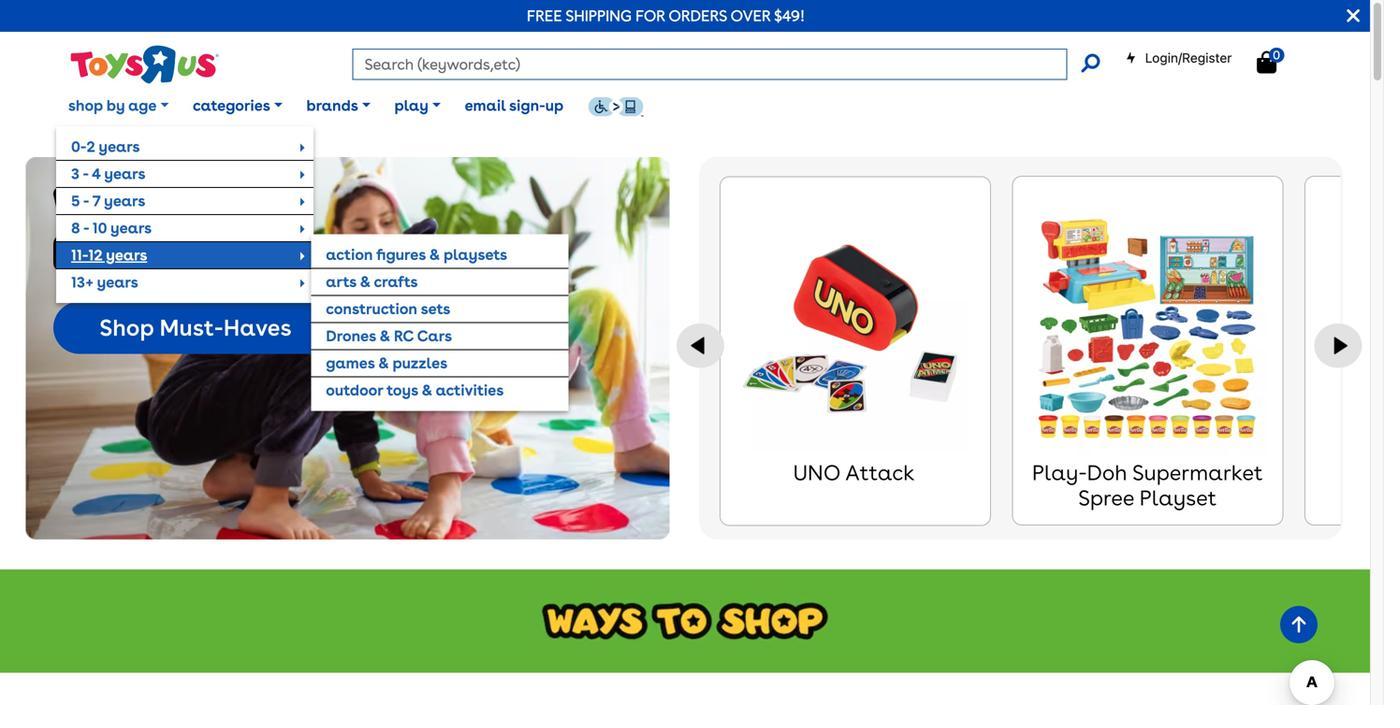 Task type: locate. For each thing, give the bounding box(es) containing it.
shop by age
[[68, 96, 157, 115]]

11-
[[71, 246, 88, 264]]

action
[[326, 246, 373, 264]]

12
[[88, 246, 103, 264]]

brands
[[306, 96, 358, 115]]

sets
[[421, 300, 450, 318]]

11-12 years
[[71, 246, 147, 264]]

shop must-haves
[[100, 314, 292, 342]]

activities
[[436, 381, 504, 400]]

None search field
[[353, 49, 1100, 80]]

play button
[[382, 83, 453, 129]]

4
[[92, 165, 101, 183]]

games
[[326, 354, 375, 372]]

close button image
[[1347, 6, 1360, 26]]

0 vertical spatial -
[[83, 165, 88, 183]]

free shipping for orders over $49!
[[527, 7, 805, 25]]

-
[[83, 165, 88, 183], [83, 192, 89, 210], [83, 219, 89, 237]]

years right 12
[[106, 246, 147, 264]]

brands button
[[294, 83, 382, 129]]

& left rc
[[380, 327, 390, 345]]

arts
[[326, 273, 356, 291]]

- right 5
[[83, 192, 89, 210]]

construction
[[326, 300, 417, 318]]

this icon serves as a link to download the essential accessibility assistive technology app for individuals with physical disabilities. it is featured as part of our commitment to diversity and inclusion. image
[[588, 97, 644, 117]]

- right 3
[[83, 165, 88, 183]]

years
[[99, 137, 140, 156], [104, 165, 146, 183], [104, 192, 145, 210], [110, 219, 152, 237], [106, 246, 147, 264], [97, 273, 138, 291]]

toys r us image
[[69, 43, 219, 86]]

&
[[429, 246, 440, 264], [360, 273, 371, 291], [380, 327, 390, 345], [378, 354, 389, 372], [422, 381, 432, 400]]

free shipping for orders over $49! link
[[527, 7, 805, 25]]

sign-
[[509, 96, 545, 115]]

email sign-up
[[465, 96, 564, 115]]

email sign-up link
[[453, 83, 576, 129]]

0-2 years button
[[56, 134, 314, 160]]

menu bar
[[56, 73, 1370, 411]]

0-
[[71, 137, 87, 156]]

go to previous image
[[677, 324, 725, 368]]

haves
[[224, 314, 292, 342]]

& up toys
[[378, 354, 389, 372]]

toys
[[387, 381, 418, 400]]

arts & crafts link
[[311, 269, 568, 295]]

rc
[[394, 327, 414, 345]]

& right toys
[[422, 381, 432, 400]]

5
[[71, 192, 80, 210]]

- right 8
[[83, 219, 89, 237]]

outdoor
[[326, 381, 383, 400]]

2
[[87, 137, 95, 156]]

11-12 years button
[[56, 242, 314, 268]]

figures
[[376, 246, 426, 264]]

11-12-years menu
[[311, 234, 568, 411]]

years right 7
[[104, 192, 145, 210]]

13+
[[71, 273, 94, 291]]

twister hero image desktop image
[[26, 157, 670, 540]]

0-2 years 3 - 4 years 5 - 7 years 8 - 10 years
[[71, 137, 152, 237]]

1 vertical spatial -
[[83, 192, 89, 210]]

years right 2
[[99, 137, 140, 156]]

must-
[[160, 314, 224, 342]]

8
[[71, 219, 80, 237]]

3 - from the top
[[83, 219, 89, 237]]

years right the 10
[[110, 219, 152, 237]]

categories button
[[181, 83, 294, 129]]

go to next image
[[1315, 324, 1362, 368]]

7
[[92, 192, 101, 210]]

2 vertical spatial -
[[83, 219, 89, 237]]

years right 4 at top left
[[104, 165, 146, 183]]

ways to shop image
[[0, 570, 1370, 674]]

10
[[92, 219, 107, 237]]

up
[[545, 96, 564, 115]]

menu bar containing shop by age
[[56, 73, 1370, 411]]



Task type: vqa. For each thing, say whether or not it's contained in the screenshot.
13+ years dropdown button
yes



Task type: describe. For each thing, give the bounding box(es) containing it.
by
[[107, 96, 125, 115]]

age
[[128, 96, 157, 115]]

& right the arts
[[360, 273, 371, 291]]

winter must haves image
[[53, 186, 305, 271]]

action figures & playsets arts & crafts construction sets drones & rc cars games & puzzles outdoor toys & activities
[[326, 246, 507, 400]]

1 - from the top
[[83, 165, 88, 183]]

email
[[465, 96, 506, 115]]

shop
[[68, 96, 103, 115]]

8 - 10 years button
[[56, 215, 314, 241]]

13+ years button
[[56, 269, 314, 296]]

for
[[636, 7, 665, 25]]

5 - 7 years button
[[56, 188, 314, 214]]

years down 11-12 years
[[97, 273, 138, 291]]

login/register
[[1145, 50, 1232, 66]]

categories
[[193, 96, 270, 115]]

13+ years
[[71, 273, 138, 291]]

shop
[[100, 314, 154, 342]]

drones
[[326, 327, 376, 345]]

games & puzzles link
[[311, 350, 568, 377]]

3 - 4 years button
[[56, 161, 314, 187]]

$49!
[[774, 7, 805, 25]]

outdoor toys & activities link
[[311, 378, 568, 404]]

2 - from the top
[[83, 192, 89, 210]]

action figures & playsets link
[[311, 242, 568, 268]]

login/register button
[[1126, 49, 1232, 67]]

puzzles
[[393, 354, 447, 372]]

shopping bag image
[[1257, 51, 1277, 73]]

cars
[[417, 327, 452, 345]]

Enter Keyword or Item No. search field
[[353, 49, 1067, 80]]

orders
[[669, 7, 727, 25]]

over
[[731, 7, 771, 25]]

& up arts & crafts link
[[429, 246, 440, 264]]

shop-by-age menu
[[56, 126, 568, 411]]

play
[[394, 96, 429, 115]]

playsets
[[444, 246, 507, 264]]

0 link
[[1257, 48, 1296, 74]]

construction sets link
[[311, 296, 568, 322]]

drones & rc cars link
[[311, 323, 568, 350]]

3
[[71, 165, 79, 183]]

crafts
[[374, 273, 418, 291]]

shop by age button
[[56, 83, 181, 129]]

shipping
[[566, 7, 632, 25]]

0
[[1273, 48, 1280, 62]]

free
[[527, 7, 562, 25]]



